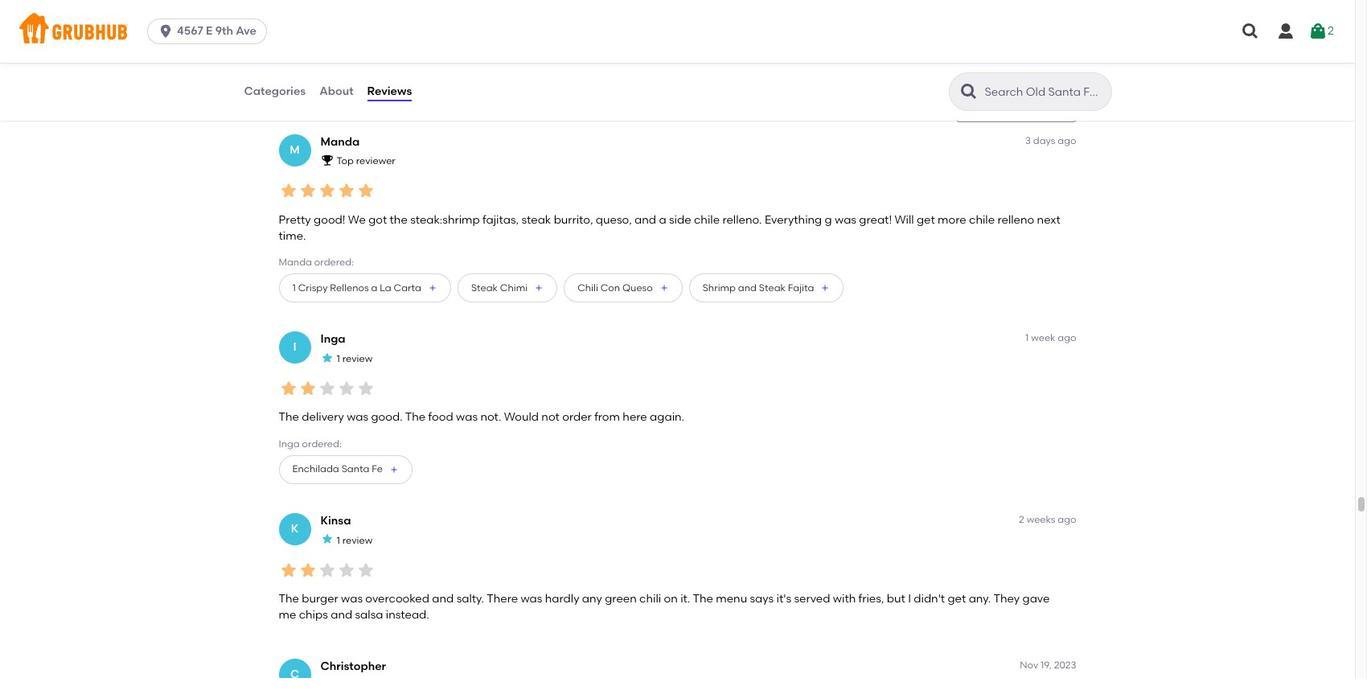 Task type: locate. For each thing, give the bounding box(es) containing it.
the right it.
[[693, 592, 714, 606]]

0 vertical spatial ordered:
[[314, 257, 354, 268]]

1 up delivery
[[337, 353, 340, 365]]

0 vertical spatial 2
[[1328, 24, 1335, 38]]

svg image
[[1309, 22, 1328, 41], [158, 23, 174, 39]]

svg image inside '2' button
[[1309, 22, 1328, 41]]

2 inside button
[[1328, 24, 1335, 38]]

0 horizontal spatial svg image
[[1241, 22, 1261, 41]]

1
[[292, 282, 296, 294], [1026, 333, 1029, 344], [337, 353, 340, 365], [337, 535, 340, 546]]

and right queso,
[[635, 213, 657, 227]]

1 left crispy
[[292, 282, 296, 294]]

top
[[337, 156, 354, 167]]

manda ordered:
[[279, 257, 354, 268]]

a left side at the top of page
[[659, 213, 667, 227]]

crispy
[[298, 282, 328, 294]]

steak left fajita
[[759, 282, 786, 294]]

the burger was overcooked and salty. there was hardly any green chili on it. the menu says it's served with fries, but i didn't get any. they gave me chips and salsa instead.
[[279, 592, 1050, 622]]

steak inside button
[[759, 282, 786, 294]]

fries,
[[859, 592, 885, 606]]

g
[[825, 213, 832, 227]]

plus icon image right the fe
[[389, 465, 399, 475]]

svg image for 4567 e 9th ave
[[158, 23, 174, 39]]

0 horizontal spatial 2
[[1019, 514, 1025, 525]]

steak
[[471, 282, 498, 294], [759, 282, 786, 294]]

1 vertical spatial a
[[371, 282, 378, 294]]

9th
[[215, 24, 233, 38]]

search icon image
[[959, 82, 979, 101]]

0 vertical spatial i
[[293, 341, 297, 354]]

0 horizontal spatial svg image
[[158, 23, 174, 39]]

shrimp and steak fajita button
[[689, 274, 844, 303]]

1 horizontal spatial a
[[659, 213, 667, 227]]

chile right side at the top of page
[[694, 213, 720, 227]]

plus icon image inside enchilada santa fe button
[[389, 465, 399, 475]]

fajitas,
[[483, 213, 519, 227]]

svg image for 2
[[1309, 22, 1328, 41]]

0 horizontal spatial steak
[[471, 282, 498, 294]]

review
[[342, 353, 373, 365], [342, 535, 373, 546]]

0 vertical spatial inga
[[321, 333, 346, 346]]

i inside the burger was overcooked and salty. there was hardly any green chili on it. the menu says it's served with fries, but i didn't get any. they gave me chips and salsa instead.
[[908, 592, 911, 606]]

the delivery was good. the food was not. would not order from here again.
[[279, 411, 685, 424]]

k
[[291, 522, 299, 536]]

1 review
[[337, 353, 373, 365], [337, 535, 373, 546]]

chili con queso
[[578, 282, 653, 294]]

green
[[605, 592, 637, 606]]

get
[[917, 213, 935, 227], [948, 592, 967, 606]]

with
[[833, 592, 856, 606]]

again.
[[650, 411, 685, 424]]

2 steak from the left
[[759, 282, 786, 294]]

ago right the weeks
[[1058, 514, 1077, 525]]

star icon image
[[279, 181, 298, 201], [298, 181, 317, 201], [317, 181, 337, 201], [337, 181, 356, 201], [356, 181, 375, 201], [321, 351, 333, 364], [279, 379, 298, 398], [298, 379, 317, 398], [317, 379, 337, 398], [337, 379, 356, 398], [356, 379, 375, 398], [321, 533, 333, 546], [279, 560, 298, 580], [298, 560, 317, 580], [317, 560, 337, 580], [337, 560, 356, 580], [356, 560, 375, 580]]

inga
[[321, 333, 346, 346], [279, 438, 300, 449]]

instead.
[[386, 608, 429, 622]]

plus icon image right carta
[[428, 284, 438, 293]]

2 vertical spatial ago
[[1058, 514, 1077, 525]]

manda down time.
[[279, 257, 312, 268]]

e
[[206, 24, 213, 38]]

i
[[293, 341, 297, 354], [908, 592, 911, 606]]

1 review down kinsa
[[337, 535, 373, 546]]

fe
[[372, 464, 383, 475]]

1 vertical spatial ago
[[1058, 333, 1077, 344]]

any
[[582, 592, 603, 606]]

about button
[[319, 63, 354, 121]]

2023
[[1055, 660, 1077, 671]]

manda for manda
[[321, 135, 360, 149]]

enchilada
[[292, 464, 339, 475]]

get left any.
[[948, 592, 967, 606]]

1 review up delivery
[[337, 353, 373, 365]]

1 crispy rellenos a la carta
[[292, 282, 422, 294]]

ago right week
[[1058, 333, 1077, 344]]

ago right "days" on the top right of page
[[1058, 135, 1077, 146]]

plus icon image inside shrimp and steak fajita button
[[821, 284, 831, 293]]

and right shrimp
[[738, 282, 757, 294]]

0 vertical spatial manda
[[321, 135, 360, 149]]

2
[[1328, 24, 1335, 38], [1019, 514, 1025, 525]]

svg image inside 4567 e 9th ave 'button'
[[158, 23, 174, 39]]

chimi
[[500, 282, 528, 294]]

1 horizontal spatial svg image
[[1309, 22, 1328, 41]]

was
[[835, 213, 857, 227], [347, 411, 369, 424], [456, 411, 478, 424], [341, 592, 363, 606], [521, 592, 543, 606]]

1 vertical spatial 1 review
[[337, 535, 373, 546]]

0 horizontal spatial manda
[[279, 257, 312, 268]]

1 steak from the left
[[471, 282, 498, 294]]

ordered: up "enchilada"
[[302, 438, 342, 449]]

plus icon image inside steak chimi button
[[534, 284, 544, 293]]

plus icon image inside the chili con queso 'button'
[[660, 284, 669, 293]]

1 ago from the top
[[1058, 135, 1077, 146]]

nov 19, 2023
[[1020, 660, 1077, 671]]

1 vertical spatial manda
[[279, 257, 312, 268]]

0 horizontal spatial inga
[[279, 438, 300, 449]]

1 vertical spatial 2
[[1019, 514, 1025, 525]]

it's
[[777, 592, 792, 606]]

manda up top
[[321, 135, 360, 149]]

review down kinsa
[[342, 535, 373, 546]]

was right g on the right top of the page
[[835, 213, 857, 227]]

svg image
[[1241, 22, 1261, 41], [1277, 22, 1296, 41]]

inga up "enchilada"
[[279, 438, 300, 449]]

reviews
[[367, 84, 412, 98]]

0 horizontal spatial chile
[[694, 213, 720, 227]]

carta
[[394, 282, 422, 294]]

was inside 'pretty good! we got the steak:shrimp fajitas, steak burrito, queso, and a side chile relleno. everything g was great! will get more chile relleno next time.'
[[835, 213, 857, 227]]

0 vertical spatial get
[[917, 213, 935, 227]]

Search Old Santa Fe Mexican Grille & Bar search field
[[984, 84, 1107, 100]]

plus icon image for 1 crispy rellenos a la carta
[[428, 284, 438, 293]]

kinsa
[[321, 514, 351, 528]]

0 vertical spatial ago
[[1058, 135, 1077, 146]]

0 horizontal spatial a
[[371, 282, 378, 294]]

relleno.
[[723, 213, 762, 227]]

a
[[659, 213, 667, 227], [371, 282, 378, 294]]

ave
[[236, 24, 257, 38]]

ordered: up rellenos at the left
[[314, 257, 354, 268]]

0 vertical spatial a
[[659, 213, 667, 227]]

steak chimi button
[[458, 274, 558, 303]]

1 svg image from the left
[[1241, 22, 1261, 41]]

0 vertical spatial 1 review
[[337, 353, 373, 365]]

plus icon image for shrimp and steak fajita
[[821, 284, 831, 293]]

chili
[[578, 282, 598, 294]]

1 inside button
[[292, 282, 296, 294]]

1 review for kinsa
[[337, 535, 373, 546]]

3 ago from the top
[[1058, 514, 1077, 525]]

plus icon image right 'queso'
[[660, 284, 669, 293]]

la
[[380, 282, 392, 294]]

plus icon image
[[428, 284, 438, 293], [534, 284, 544, 293], [660, 284, 669, 293], [821, 284, 831, 293], [389, 465, 399, 475]]

good.
[[371, 411, 403, 424]]

chile
[[694, 213, 720, 227], [970, 213, 995, 227]]

a left la
[[371, 282, 378, 294]]

plus icon image right fajita
[[821, 284, 831, 293]]

1 horizontal spatial chile
[[970, 213, 995, 227]]

plus icon image right chimi
[[534, 284, 544, 293]]

inga down rellenos at the left
[[321, 333, 346, 346]]

steak left chimi
[[471, 282, 498, 294]]

ordered:
[[314, 257, 354, 268], [302, 438, 342, 449]]

1 horizontal spatial i
[[908, 592, 911, 606]]

chile right more
[[970, 213, 995, 227]]

and inside 'pretty good! we got the steak:shrimp fajitas, steak burrito, queso, and a side chile relleno. everything g was great! will get more chile relleno next time.'
[[635, 213, 657, 227]]

1 vertical spatial ordered:
[[302, 438, 342, 449]]

2 1 review from the top
[[337, 535, 373, 546]]

0 horizontal spatial get
[[917, 213, 935, 227]]

2 for 2
[[1328, 24, 1335, 38]]

review up good.
[[342, 353, 373, 365]]

here
[[623, 411, 647, 424]]

a inside button
[[371, 282, 378, 294]]

order
[[563, 411, 592, 424]]

1 vertical spatial i
[[908, 592, 911, 606]]

queso,
[[596, 213, 632, 227]]

week
[[1032, 333, 1056, 344]]

it.
[[681, 592, 691, 606]]

shrimp and steak fajita
[[703, 282, 815, 294]]

1 horizontal spatial get
[[948, 592, 967, 606]]

1 horizontal spatial manda
[[321, 135, 360, 149]]

and inside shrimp and steak fajita button
[[738, 282, 757, 294]]

1 horizontal spatial inga
[[321, 333, 346, 346]]

1 vertical spatial get
[[948, 592, 967, 606]]

1 review for inga
[[337, 353, 373, 365]]

1 horizontal spatial svg image
[[1277, 22, 1296, 41]]

1 review from the top
[[342, 353, 373, 365]]

2 review from the top
[[342, 535, 373, 546]]

rellenos
[[330, 282, 369, 294]]

0 horizontal spatial i
[[293, 341, 297, 354]]

1 horizontal spatial steak
[[759, 282, 786, 294]]

a inside 'pretty good! we got the steak:shrimp fajitas, steak burrito, queso, and a side chile relleno. everything g was great! will get more chile relleno next time.'
[[659, 213, 667, 227]]

served
[[794, 592, 831, 606]]

1 1 review from the top
[[337, 353, 373, 365]]

1 horizontal spatial 2
[[1328, 24, 1335, 38]]

19,
[[1041, 660, 1052, 671]]

get right 'will'
[[917, 213, 935, 227]]

fajita
[[788, 282, 815, 294]]

delivery
[[302, 411, 344, 424]]

1 vertical spatial review
[[342, 535, 373, 546]]

santa
[[342, 464, 370, 475]]

plus icon image inside 1 crispy rellenos a la carta button
[[428, 284, 438, 293]]

not
[[542, 411, 560, 424]]

enchilada santa fe button
[[279, 455, 413, 484]]

main navigation navigation
[[0, 0, 1356, 63]]

the up me
[[279, 592, 299, 606]]

0 vertical spatial review
[[342, 353, 373, 365]]

1 vertical spatial inga
[[279, 438, 300, 449]]

will
[[895, 213, 914, 227]]

was left not.
[[456, 411, 478, 424]]

says
[[750, 592, 774, 606]]

got
[[369, 213, 387, 227]]



Task type: vqa. For each thing, say whether or not it's contained in the screenshot.
2023
yes



Task type: describe. For each thing, give the bounding box(es) containing it.
chips
[[299, 608, 328, 622]]

2 ago from the top
[[1058, 333, 1077, 344]]

queso
[[623, 282, 653, 294]]

they
[[994, 592, 1020, 606]]

3 days ago
[[1026, 135, 1077, 146]]

weeks
[[1027, 514, 1056, 525]]

about
[[320, 84, 354, 98]]

overcooked
[[366, 592, 430, 606]]

hardly
[[545, 592, 580, 606]]

nov
[[1020, 660, 1039, 671]]

1 crispy rellenos a la carta button
[[279, 274, 451, 303]]

inga for inga
[[321, 333, 346, 346]]

steak
[[522, 213, 551, 227]]

inga ordered:
[[279, 438, 342, 449]]

days
[[1034, 135, 1056, 146]]

1 chile from the left
[[694, 213, 720, 227]]

was up salsa
[[341, 592, 363, 606]]

the
[[390, 213, 408, 227]]

the up inga ordered:
[[279, 411, 299, 424]]

didn't
[[914, 592, 945, 606]]

chili
[[640, 592, 661, 606]]

4567
[[177, 24, 203, 38]]

steak inside button
[[471, 282, 498, 294]]

good!
[[314, 213, 346, 227]]

food
[[429, 411, 454, 424]]

next
[[1038, 213, 1061, 227]]

manda for manda ordered:
[[279, 257, 312, 268]]

great!
[[860, 213, 892, 227]]

ago for get
[[1058, 514, 1077, 525]]

get inside the burger was overcooked and salty. there was hardly any green chili on it. the menu says it's served with fries, but i didn't get any. they gave me chips and salsa instead.
[[948, 592, 967, 606]]

1 left week
[[1026, 333, 1029, 344]]

categories
[[244, 84, 306, 98]]

any.
[[969, 592, 991, 606]]

burger
[[302, 592, 339, 606]]

4567 e 9th ave button
[[147, 19, 273, 44]]

pretty good! we got the steak:shrimp fajitas, steak burrito, queso, and a side chile relleno. everything g was great! will get more chile relleno next time.
[[279, 213, 1061, 243]]

from
[[595, 411, 620, 424]]

salty.
[[457, 592, 484, 606]]

would
[[504, 411, 539, 424]]

christopher
[[321, 660, 386, 674]]

time.
[[279, 229, 306, 243]]

reviewer
[[356, 156, 396, 167]]

plus icon image for enchilada santa fe
[[389, 465, 399, 475]]

plus icon image for steak chimi
[[534, 284, 544, 293]]

con
[[601, 282, 620, 294]]

the left food
[[405, 411, 426, 424]]

trophy icon image
[[321, 154, 333, 167]]

everything
[[765, 213, 822, 227]]

was right there
[[521, 592, 543, 606]]

and down burger
[[331, 608, 353, 622]]

categories button
[[243, 63, 307, 121]]

steak:shrimp
[[410, 213, 480, 227]]

1 week ago
[[1026, 333, 1077, 344]]

ago for next
[[1058, 135, 1077, 146]]

2 for 2 weeks ago
[[1019, 514, 1025, 525]]

4567 e 9th ave
[[177, 24, 257, 38]]

pretty
[[279, 213, 311, 227]]

m
[[290, 143, 300, 157]]

reviews button
[[367, 63, 413, 121]]

and left salty.
[[432, 592, 454, 606]]

review for kinsa
[[342, 535, 373, 546]]

2 svg image from the left
[[1277, 22, 1296, 41]]

side
[[669, 213, 692, 227]]

2 chile from the left
[[970, 213, 995, 227]]

salsa
[[355, 608, 383, 622]]

enchilada santa fe
[[292, 464, 383, 475]]

we
[[348, 213, 366, 227]]

steak chimi
[[471, 282, 528, 294]]

relleno
[[998, 213, 1035, 227]]

menu
[[716, 592, 748, 606]]

me
[[279, 608, 296, 622]]

shrimp
[[703, 282, 736, 294]]

on
[[664, 592, 678, 606]]

plus icon image for chili con queso
[[660, 284, 669, 293]]

2 weeks ago
[[1019, 514, 1077, 525]]

2 button
[[1309, 17, 1335, 46]]

inga for inga ordered:
[[279, 438, 300, 449]]

there
[[487, 592, 518, 606]]

1 down kinsa
[[337, 535, 340, 546]]

but
[[887, 592, 906, 606]]

was left good.
[[347, 411, 369, 424]]

ordered: for delivery
[[302, 438, 342, 449]]

ordered: for good!
[[314, 257, 354, 268]]

burrito,
[[554, 213, 593, 227]]

more
[[938, 213, 967, 227]]

3
[[1026, 135, 1031, 146]]

chili con queso button
[[564, 274, 683, 303]]

review for inga
[[342, 353, 373, 365]]

not.
[[481, 411, 502, 424]]

get inside 'pretty good! we got the steak:shrimp fajitas, steak burrito, queso, and a side chile relleno. everything g was great! will get more chile relleno next time.'
[[917, 213, 935, 227]]

gave
[[1023, 592, 1050, 606]]



